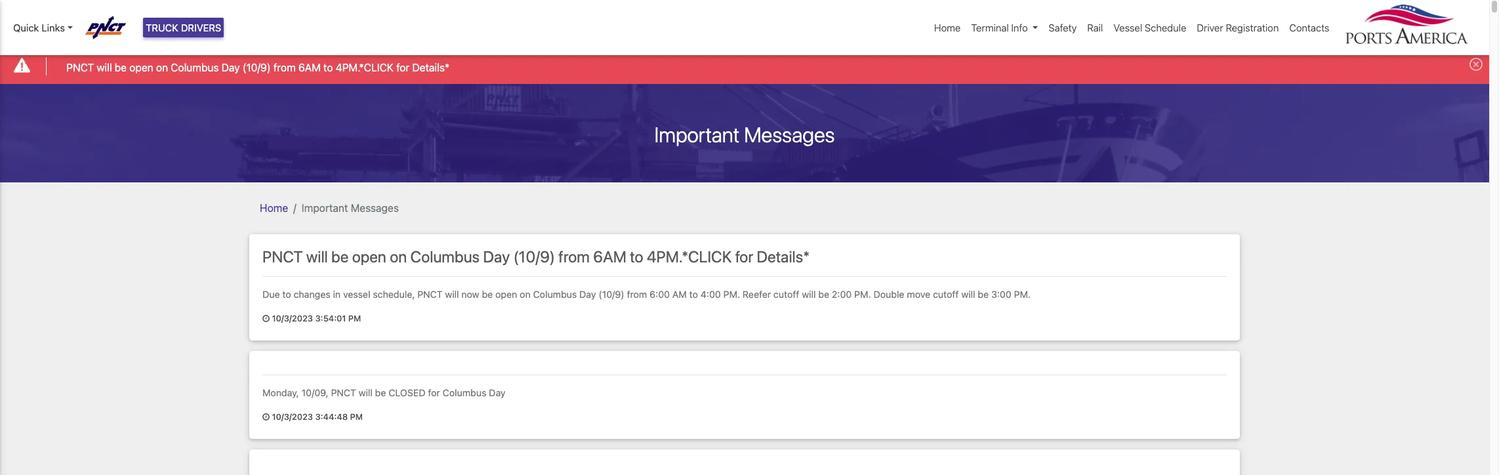 Task type: describe. For each thing, give the bounding box(es) containing it.
1 horizontal spatial open
[[352, 247, 386, 266]]

on inside 'alert'
[[156, 61, 168, 73]]

pnct inside 'pnct will be open on columbus day (10/9) from 6am to 4pm.*click for details*' link
[[66, 61, 94, 73]]

day inside 'alert'
[[222, 61, 240, 73]]

info
[[1012, 22, 1028, 33]]

2 horizontal spatial on
[[520, 289, 531, 300]]

vessel
[[343, 289, 370, 300]]

pnct up "due"
[[263, 247, 303, 266]]

schedule
[[1145, 22, 1187, 33]]

6am inside 'alert'
[[299, 61, 321, 73]]

clock o image for 10/3/2023 3:54:01 pm
[[263, 315, 270, 323]]

terminal info link
[[966, 15, 1044, 40]]

vessel schedule
[[1114, 22, 1187, 33]]

links
[[42, 22, 65, 33]]

schedule,
[[373, 289, 415, 300]]

safety link
[[1044, 15, 1082, 40]]

vessel schedule link
[[1109, 15, 1192, 40]]

0 vertical spatial home
[[935, 22, 961, 33]]

truck
[[146, 22, 178, 33]]

1 vertical spatial from
[[559, 247, 590, 266]]

contacts
[[1290, 22, 1330, 33]]

now
[[462, 289, 480, 300]]

terminal
[[972, 22, 1009, 33]]

from inside 'alert'
[[274, 61, 296, 73]]

registration
[[1226, 22, 1279, 33]]

safety
[[1049, 22, 1077, 33]]

move
[[907, 289, 931, 300]]

for inside 'alert'
[[396, 61, 410, 73]]

to inside 'alert'
[[324, 61, 333, 73]]

1 vertical spatial home link
[[260, 202, 288, 214]]

terminal info
[[972, 22, 1028, 33]]

1 pm. from the left
[[724, 289, 740, 300]]

10/3/2023 3:54:01 pm
[[270, 314, 361, 324]]

reefer
[[743, 289, 771, 300]]

be inside 'alert'
[[115, 61, 127, 73]]

4pm.*click inside 'alert'
[[336, 61, 394, 73]]

2 vertical spatial open
[[496, 289, 517, 300]]

closed
[[389, 387, 426, 399]]

0 horizontal spatial messages
[[351, 202, 399, 214]]

2 horizontal spatial for
[[736, 247, 754, 266]]

6:00
[[650, 289, 670, 300]]

truck drivers link
[[143, 18, 224, 38]]

1 horizontal spatial important messages
[[655, 122, 835, 147]]

1 vertical spatial pnct will be open on columbus day (10/9) from 6am to 4pm.*click for details*
[[263, 247, 810, 266]]

pnct will be open on columbus day (10/9) from 6am to 4pm.*click for details* link
[[66, 59, 450, 75]]

driver registration
[[1197, 22, 1279, 33]]

double
[[874, 289, 905, 300]]

pnct will be open on columbus day (10/9) from 6am to 4pm.*click for details* alert
[[0, 48, 1490, 84]]

pnct up 3:44:48
[[331, 387, 356, 399]]

quick links
[[13, 22, 65, 33]]

10/3/2023 for 3:54:01
[[272, 314, 313, 324]]

1 vertical spatial important messages
[[302, 202, 399, 214]]

vessel
[[1114, 22, 1143, 33]]

2 cutoff from the left
[[933, 289, 959, 300]]

quick links link
[[13, 20, 73, 35]]

1 cutoff from the left
[[774, 289, 800, 300]]

2 horizontal spatial (10/9)
[[599, 289, 625, 300]]



Task type: locate. For each thing, give the bounding box(es) containing it.
0 horizontal spatial open
[[129, 61, 153, 73]]

0 horizontal spatial (10/9)
[[243, 61, 271, 73]]

in
[[333, 289, 341, 300]]

4:00
[[701, 289, 721, 300]]

driver registration link
[[1192, 15, 1285, 40]]

on down 'truck'
[[156, 61, 168, 73]]

1 horizontal spatial cutoff
[[933, 289, 959, 300]]

0 vertical spatial messages
[[744, 122, 835, 147]]

3:54:01
[[315, 314, 346, 324]]

0 vertical spatial 4pm.*click
[[336, 61, 394, 73]]

pnct down quick links link
[[66, 61, 94, 73]]

0 horizontal spatial on
[[156, 61, 168, 73]]

10/3/2023 for 3:44:48
[[272, 412, 313, 422]]

2 vertical spatial for
[[428, 387, 440, 399]]

monday, 10/09, pnct will be closed for columbus day
[[263, 387, 506, 399]]

1 vertical spatial 6am
[[593, 247, 627, 266]]

home link
[[929, 15, 966, 40], [260, 202, 288, 214]]

monday,
[[263, 387, 299, 399]]

1 horizontal spatial important
[[655, 122, 740, 147]]

clock o image for 10/3/2023 3:44:48 pm
[[263, 413, 270, 422]]

1 vertical spatial (10/9)
[[514, 247, 555, 266]]

open down 'truck'
[[129, 61, 153, 73]]

important messages
[[655, 122, 835, 147], [302, 202, 399, 214]]

pnct will be open on columbus day (10/9) from 6am to 4pm.*click for details* inside 'alert'
[[66, 61, 450, 73]]

0 vertical spatial details*
[[412, 61, 450, 73]]

0 vertical spatial home link
[[929, 15, 966, 40]]

changes
[[294, 289, 331, 300]]

1 horizontal spatial for
[[428, 387, 440, 399]]

for
[[396, 61, 410, 73], [736, 247, 754, 266], [428, 387, 440, 399]]

1 vertical spatial messages
[[351, 202, 399, 214]]

0 vertical spatial important
[[655, 122, 740, 147]]

be
[[115, 61, 127, 73], [331, 247, 349, 266], [482, 289, 493, 300], [819, 289, 830, 300], [978, 289, 989, 300], [375, 387, 386, 399]]

1 vertical spatial 10/3/2023
[[272, 412, 313, 422]]

0 horizontal spatial cutoff
[[774, 289, 800, 300]]

columbus inside 'alert'
[[171, 61, 219, 73]]

0 horizontal spatial 4pm.*click
[[336, 61, 394, 73]]

2 10/3/2023 from the top
[[272, 412, 313, 422]]

open up vessel
[[352, 247, 386, 266]]

will inside 'alert'
[[97, 61, 112, 73]]

cutoff
[[774, 289, 800, 300], [933, 289, 959, 300]]

due
[[263, 289, 280, 300]]

1 vertical spatial home
[[260, 202, 288, 214]]

0 horizontal spatial home
[[260, 202, 288, 214]]

1 horizontal spatial on
[[390, 247, 407, 266]]

will
[[97, 61, 112, 73], [306, 247, 328, 266], [445, 289, 459, 300], [802, 289, 816, 300], [962, 289, 976, 300], [359, 387, 373, 399]]

0 vertical spatial on
[[156, 61, 168, 73]]

truck drivers
[[146, 22, 221, 33]]

2 vertical spatial from
[[627, 289, 647, 300]]

10/3/2023 down the changes
[[272, 314, 313, 324]]

1 vertical spatial clock o image
[[263, 413, 270, 422]]

rail link
[[1082, 15, 1109, 40]]

1 vertical spatial details*
[[757, 247, 810, 266]]

0 horizontal spatial important
[[302, 202, 348, 214]]

pnct right 'schedule,'
[[418, 289, 443, 300]]

0 horizontal spatial pm.
[[724, 289, 740, 300]]

1 horizontal spatial home
[[935, 22, 961, 33]]

2 vertical spatial on
[[520, 289, 531, 300]]

home
[[935, 22, 961, 33], [260, 202, 288, 214]]

pm for 10/3/2023 3:44:48 pm
[[350, 412, 363, 422]]

pm right 3:44:48
[[350, 412, 363, 422]]

pm.
[[724, 289, 740, 300], [855, 289, 871, 300], [1014, 289, 1031, 300]]

(10/9)
[[243, 61, 271, 73], [514, 247, 555, 266], [599, 289, 625, 300]]

6am
[[299, 61, 321, 73], [593, 247, 627, 266]]

3 pm. from the left
[[1014, 289, 1031, 300]]

pm for 10/3/2023 3:54:01 pm
[[348, 314, 361, 324]]

open
[[129, 61, 153, 73], [352, 247, 386, 266], [496, 289, 517, 300]]

0 vertical spatial 6am
[[299, 61, 321, 73]]

1 horizontal spatial (10/9)
[[514, 247, 555, 266]]

drivers
[[181, 22, 221, 33]]

0 horizontal spatial for
[[396, 61, 410, 73]]

1 horizontal spatial from
[[559, 247, 590, 266]]

details*
[[412, 61, 450, 73], [757, 247, 810, 266]]

1 horizontal spatial 4pm.*click
[[647, 247, 732, 266]]

pnct
[[66, 61, 94, 73], [263, 247, 303, 266], [418, 289, 443, 300], [331, 387, 356, 399]]

0 horizontal spatial important messages
[[302, 202, 399, 214]]

0 vertical spatial for
[[396, 61, 410, 73]]

1 vertical spatial 4pm.*click
[[647, 247, 732, 266]]

10/3/2023 down monday,
[[272, 412, 313, 422]]

1 horizontal spatial messages
[[744, 122, 835, 147]]

0 horizontal spatial details*
[[412, 61, 450, 73]]

0 vertical spatial pm
[[348, 314, 361, 324]]

2 vertical spatial (10/9)
[[599, 289, 625, 300]]

1 horizontal spatial 6am
[[593, 247, 627, 266]]

clock o image
[[263, 315, 270, 323], [263, 413, 270, 422]]

(10/9) inside 'alert'
[[243, 61, 271, 73]]

0 horizontal spatial home link
[[260, 202, 288, 214]]

am
[[673, 289, 687, 300]]

on right the now
[[520, 289, 531, 300]]

1 clock o image from the top
[[263, 315, 270, 323]]

day
[[222, 61, 240, 73], [483, 247, 510, 266], [580, 289, 596, 300], [489, 387, 506, 399]]

from
[[274, 61, 296, 73], [559, 247, 590, 266], [627, 289, 647, 300]]

2 horizontal spatial pm.
[[1014, 289, 1031, 300]]

to
[[324, 61, 333, 73], [630, 247, 644, 266], [282, 289, 291, 300], [690, 289, 698, 300]]

1 vertical spatial open
[[352, 247, 386, 266]]

10/3/2023
[[272, 314, 313, 324], [272, 412, 313, 422]]

pm. right 3:00
[[1014, 289, 1031, 300]]

pm
[[348, 314, 361, 324], [350, 412, 363, 422]]

1 horizontal spatial pm.
[[855, 289, 871, 300]]

0 vertical spatial pnct will be open on columbus day (10/9) from 6am to 4pm.*click for details*
[[66, 61, 450, 73]]

cutoff right move on the bottom right of the page
[[933, 289, 959, 300]]

due to changes in vessel schedule, pnct will now be open on columbus day (10/9) from 6:00 am to 4:00 pm.  reefer cutoff will be 2:00 pm.  double move cutoff will be 3:00 pm.
[[263, 289, 1031, 300]]

1 horizontal spatial home link
[[929, 15, 966, 40]]

1 vertical spatial pm
[[350, 412, 363, 422]]

2 horizontal spatial from
[[627, 289, 647, 300]]

columbus
[[171, 61, 219, 73], [410, 247, 480, 266], [533, 289, 577, 300], [443, 387, 487, 399]]

on up 'schedule,'
[[390, 247, 407, 266]]

driver
[[1197, 22, 1224, 33]]

on
[[156, 61, 168, 73], [390, 247, 407, 266], [520, 289, 531, 300]]

10/3/2023 3:44:48 pm
[[270, 412, 363, 422]]

0 vertical spatial from
[[274, 61, 296, 73]]

0 vertical spatial 10/3/2023
[[272, 314, 313, 324]]

clock o image down monday,
[[263, 413, 270, 422]]

0 vertical spatial important messages
[[655, 122, 835, 147]]

1 vertical spatial on
[[390, 247, 407, 266]]

important
[[655, 122, 740, 147], [302, 202, 348, 214]]

details* inside 'alert'
[[412, 61, 450, 73]]

pm. right 2:00
[[855, 289, 871, 300]]

messages
[[744, 122, 835, 147], [351, 202, 399, 214]]

rail
[[1088, 22, 1103, 33]]

1 horizontal spatial details*
[[757, 247, 810, 266]]

close image
[[1470, 58, 1483, 71]]

2 clock o image from the top
[[263, 413, 270, 422]]

3:00
[[992, 289, 1012, 300]]

pm right '3:54:01'
[[348, 314, 361, 324]]

open inside 'alert'
[[129, 61, 153, 73]]

clock o image down "due"
[[263, 315, 270, 323]]

open right the now
[[496, 289, 517, 300]]

2:00
[[832, 289, 852, 300]]

2 pm. from the left
[[855, 289, 871, 300]]

2 horizontal spatial open
[[496, 289, 517, 300]]

3:44:48
[[315, 412, 348, 422]]

contacts link
[[1285, 15, 1335, 40]]

1 vertical spatial important
[[302, 202, 348, 214]]

10/09,
[[302, 387, 329, 399]]

1 10/3/2023 from the top
[[272, 314, 313, 324]]

0 vertical spatial open
[[129, 61, 153, 73]]

0 vertical spatial clock o image
[[263, 315, 270, 323]]

0 horizontal spatial from
[[274, 61, 296, 73]]

4pm.*click
[[336, 61, 394, 73], [647, 247, 732, 266]]

pm. right 4:00
[[724, 289, 740, 300]]

0 horizontal spatial 6am
[[299, 61, 321, 73]]

cutoff right "reefer"
[[774, 289, 800, 300]]

quick
[[13, 22, 39, 33]]

1 vertical spatial for
[[736, 247, 754, 266]]

0 vertical spatial (10/9)
[[243, 61, 271, 73]]

pnct will be open on columbus day (10/9) from 6am to 4pm.*click for details*
[[66, 61, 450, 73], [263, 247, 810, 266]]



Task type: vqa. For each thing, say whether or not it's contained in the screenshot.
PNCT
yes



